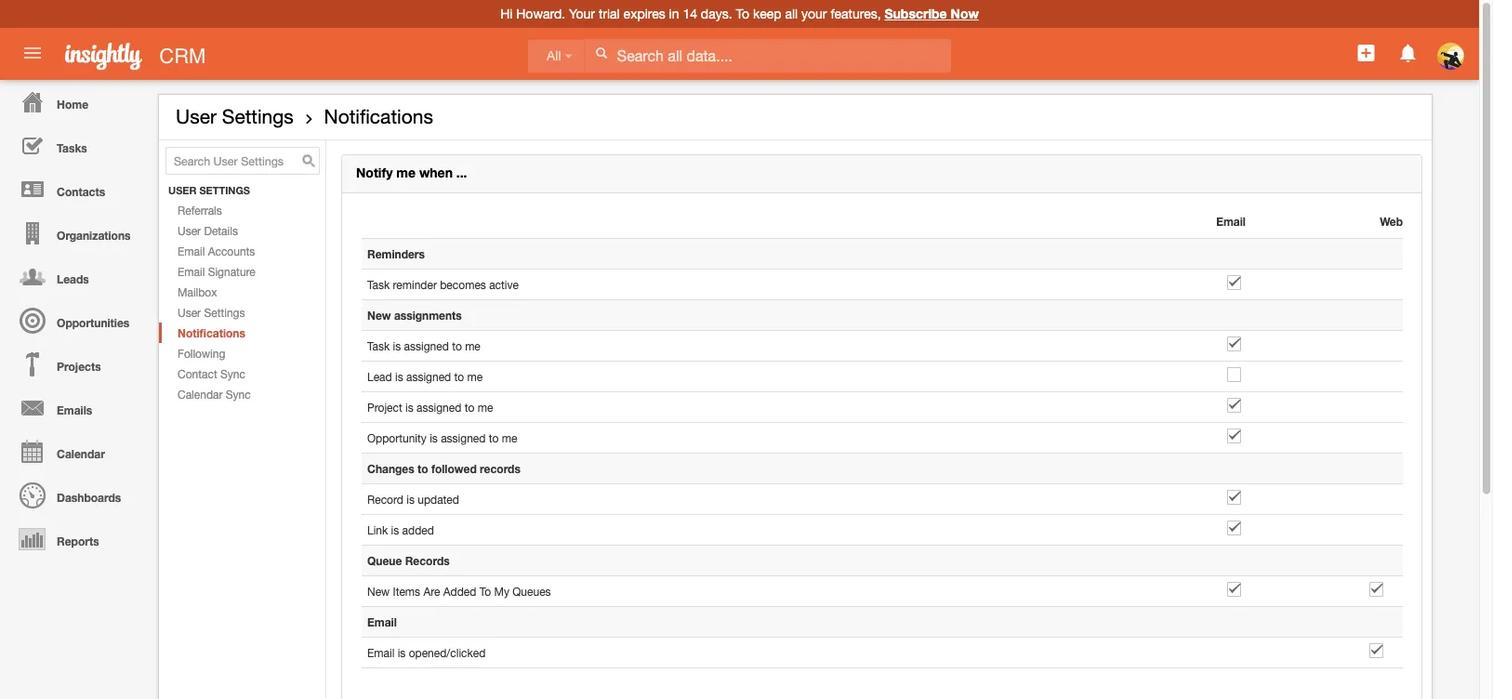 Task type: locate. For each thing, give the bounding box(es) containing it.
0 vertical spatial settings
[[222, 105, 294, 128]]

None checkbox
[[1228, 275, 1242, 290], [1228, 337, 1242, 352], [1228, 398, 1242, 413], [1228, 582, 1242, 597], [1370, 644, 1384, 659], [1228, 275, 1242, 290], [1228, 337, 1242, 352], [1228, 398, 1242, 413], [1228, 582, 1242, 597], [1370, 644, 1384, 659]]

to up project is assigned to me
[[454, 370, 464, 383]]

items
[[393, 585, 421, 598]]

None checkbox
[[1228, 368, 1242, 382], [1228, 429, 1242, 444], [1228, 490, 1242, 505], [1228, 521, 1242, 536], [1370, 582, 1384, 597], [1228, 368, 1242, 382], [1228, 429, 1242, 444], [1228, 490, 1242, 505], [1228, 521, 1242, 536], [1370, 582, 1384, 597]]

0 horizontal spatial notifications
[[178, 327, 245, 340]]

opportunities link
[[5, 299, 149, 342]]

my
[[494, 585, 510, 598]]

sync down contact sync link
[[226, 388, 251, 401]]

notifications image
[[1398, 42, 1420, 64]]

followed
[[432, 462, 477, 475]]

calendar sync link
[[159, 384, 326, 405]]

to left followed
[[418, 462, 428, 475]]

email accounts link
[[159, 241, 326, 261]]

new items are added to my queues
[[367, 585, 551, 598]]

updated
[[418, 493, 459, 506]]

navigation containing home
[[0, 80, 149, 561]]

1 horizontal spatial to
[[736, 6, 750, 21]]

0 vertical spatial new
[[367, 309, 391, 322]]

details
[[204, 224, 238, 237]]

1 vertical spatial user
[[178, 224, 201, 237]]

to for lead is assigned to me
[[454, 370, 464, 383]]

web
[[1381, 215, 1404, 228]]

assigned for opportunity
[[441, 432, 486, 445]]

new assignments
[[367, 309, 462, 322]]

project is assigned to me
[[367, 401, 493, 414]]

is right record
[[407, 493, 415, 506]]

1 vertical spatial notifications link
[[159, 323, 326, 343]]

hi
[[501, 6, 513, 21]]

calendar
[[178, 388, 223, 401], [57, 447, 105, 460]]

all
[[785, 6, 798, 21]]

emails link
[[5, 386, 149, 430]]

1 vertical spatial notifications
[[178, 327, 245, 340]]

assigned up lead is assigned to me
[[404, 340, 449, 353]]

new left assignments on the left top of the page
[[367, 309, 391, 322]]

is for record
[[407, 493, 415, 506]]

assigned up followed
[[441, 432, 486, 445]]

user down mailbox
[[178, 306, 201, 319]]

notifications up notify at left
[[324, 105, 433, 128]]

task up lead
[[367, 340, 390, 353]]

opportunity is assigned to me
[[367, 432, 518, 445]]

in
[[669, 6, 680, 21]]

1 vertical spatial new
[[367, 585, 390, 598]]

assigned for project
[[417, 401, 462, 414]]

0 vertical spatial user settings link
[[176, 105, 294, 128]]

user settings link up "search user settings" 'text box'
[[176, 105, 294, 128]]

opportunity
[[367, 432, 427, 445]]

user
[[168, 185, 197, 197]]

following
[[178, 347, 225, 360]]

1 vertical spatial calendar
[[57, 447, 105, 460]]

to left my
[[480, 585, 491, 598]]

reports link
[[5, 517, 149, 561]]

me up opportunity is assigned to me
[[478, 401, 493, 414]]

your
[[802, 6, 827, 21]]

to up opportunity is assigned to me
[[465, 401, 475, 414]]

is right link
[[391, 524, 399, 537]]

added
[[402, 524, 434, 537]]

when
[[419, 165, 453, 181]]

user settings link
[[176, 105, 294, 128], [159, 302, 326, 323]]

user down crm
[[176, 105, 217, 128]]

is down new assignments
[[393, 340, 401, 353]]

is right lead
[[395, 370, 403, 383]]

calendar up "dashboards" link
[[57, 447, 105, 460]]

is left opened/clicked
[[398, 647, 406, 660]]

is for link
[[391, 524, 399, 537]]

notifications link
[[324, 105, 433, 128], [159, 323, 326, 343]]

0 vertical spatial calendar
[[178, 388, 223, 401]]

is down project is assigned to me
[[430, 432, 438, 445]]

dashboards link
[[5, 473, 149, 517]]

settings
[[222, 105, 294, 128], [204, 306, 245, 319]]

1 task from the top
[[367, 278, 390, 291]]

projects
[[57, 360, 101, 373]]

assigned for lead
[[407, 370, 451, 383]]

2 task from the top
[[367, 340, 390, 353]]

to
[[736, 6, 750, 21], [480, 585, 491, 598]]

queue records
[[367, 554, 450, 567]]

notifications up following
[[178, 327, 245, 340]]

0 horizontal spatial to
[[480, 585, 491, 598]]

calendar down contact
[[178, 388, 223, 401]]

me up records
[[502, 432, 518, 445]]

is for lead
[[395, 370, 403, 383]]

navigation
[[0, 80, 149, 561]]

2 vertical spatial user
[[178, 306, 201, 319]]

to for opportunity is assigned to me
[[489, 432, 499, 445]]

changes
[[367, 462, 415, 475]]

to down assignments on the left top of the page
[[452, 340, 462, 353]]

0 horizontal spatial calendar
[[57, 447, 105, 460]]

me up lead is assigned to me
[[465, 340, 481, 353]]

crm
[[159, 44, 206, 67]]

assigned
[[404, 340, 449, 353], [407, 370, 451, 383], [417, 401, 462, 414], [441, 432, 486, 445]]

me up project is assigned to me
[[468, 370, 483, 383]]

sync down following link at the left
[[220, 368, 245, 381]]

to up records
[[489, 432, 499, 445]]

user down referrals
[[178, 224, 201, 237]]

howard.
[[517, 6, 566, 21]]

user settings link down email signature link
[[159, 302, 326, 323]]

1 vertical spatial task
[[367, 340, 390, 353]]

me left the when on the left
[[397, 165, 416, 181]]

lead
[[367, 370, 392, 383]]

organizations
[[57, 229, 131, 242]]

user
[[176, 105, 217, 128], [178, 224, 201, 237], [178, 306, 201, 319]]

notifications link up contact sync link
[[159, 323, 326, 343]]

0 vertical spatial task
[[367, 278, 390, 291]]

notifications link up notify at left
[[324, 105, 433, 128]]

leads link
[[5, 255, 149, 299]]

assigned up opportunity is assigned to me
[[417, 401, 462, 414]]

link
[[367, 524, 388, 537]]

new left 'items' in the bottom of the page
[[367, 585, 390, 598]]

1 horizontal spatial notifications
[[324, 105, 433, 128]]

settings inside the user settings referrals user details email accounts email signature mailbox user settings notifications following contact sync calendar sync
[[204, 306, 245, 319]]

is right project
[[406, 401, 414, 414]]

1 vertical spatial sync
[[226, 388, 251, 401]]

contact sync link
[[159, 364, 326, 384]]

notifications
[[324, 105, 433, 128], [178, 327, 245, 340]]

notify me when ...
[[356, 165, 467, 181]]

signature
[[208, 265, 256, 278]]

email
[[1217, 215, 1246, 228], [178, 245, 205, 258], [178, 265, 205, 278], [367, 616, 397, 629], [367, 647, 395, 660]]

settings down mailbox link
[[204, 306, 245, 319]]

1 vertical spatial settings
[[204, 306, 245, 319]]

me
[[397, 165, 416, 181], [465, 340, 481, 353], [468, 370, 483, 383], [478, 401, 493, 414], [502, 432, 518, 445]]

assigned up project is assigned to me
[[407, 370, 451, 383]]

is
[[393, 340, 401, 353], [395, 370, 403, 383], [406, 401, 414, 414], [430, 432, 438, 445], [407, 493, 415, 506], [391, 524, 399, 537], [398, 647, 406, 660]]

settings up "search user settings" 'text box'
[[222, 105, 294, 128]]

1 new from the top
[[367, 309, 391, 322]]

new
[[367, 309, 391, 322], [367, 585, 390, 598]]

added
[[444, 585, 477, 598]]

2 new from the top
[[367, 585, 390, 598]]

white image
[[595, 47, 608, 60]]

task down 'reminders'
[[367, 278, 390, 291]]

opened/clicked
[[409, 647, 486, 660]]

me for project is assigned to me
[[478, 401, 493, 414]]

task
[[367, 278, 390, 291], [367, 340, 390, 353]]

to left keep
[[736, 6, 750, 21]]

features,
[[831, 6, 881, 21]]

1 horizontal spatial calendar
[[178, 388, 223, 401]]



Task type: describe. For each thing, give the bounding box(es) containing it.
new for new assignments
[[367, 309, 391, 322]]

reminders
[[367, 248, 425, 261]]

...
[[457, 165, 467, 181]]

hi howard. your trial expires in 14 days. to keep all your features, subscribe now
[[501, 6, 979, 21]]

referrals
[[178, 204, 222, 217]]

referrals link
[[159, 200, 326, 221]]

task is assigned to me
[[367, 340, 481, 353]]

becomes
[[440, 278, 486, 291]]

Search all data.... text field
[[585, 39, 951, 72]]

contact
[[178, 368, 217, 381]]

reminder
[[393, 278, 437, 291]]

accounts
[[208, 245, 255, 258]]

0 vertical spatial to
[[736, 6, 750, 21]]

assignments
[[394, 309, 462, 322]]

records
[[405, 554, 450, 567]]

expires
[[624, 6, 666, 21]]

assigned for task
[[404, 340, 449, 353]]

changes to followed records
[[367, 462, 521, 475]]

settings
[[199, 185, 250, 197]]

queues
[[513, 585, 551, 598]]

is for email
[[398, 647, 406, 660]]

link is added
[[367, 524, 434, 537]]

calendar inside the user settings referrals user details email accounts email signature mailbox user settings notifications following contact sync calendar sync
[[178, 388, 223, 401]]

are
[[424, 585, 440, 598]]

contacts
[[57, 185, 105, 198]]

subscribe now link
[[885, 6, 979, 21]]

record
[[367, 493, 404, 506]]

record is updated
[[367, 493, 459, 506]]

tasks link
[[5, 124, 149, 167]]

1 vertical spatial user settings link
[[159, 302, 326, 323]]

days.
[[701, 6, 733, 21]]

14
[[683, 6, 698, 21]]

trial
[[599, 6, 620, 21]]

Search User Settings text field
[[166, 147, 320, 175]]

keep
[[753, 6, 782, 21]]

projects link
[[5, 342, 149, 386]]

mailbox
[[178, 286, 217, 299]]

me for lead is assigned to me
[[468, 370, 483, 383]]

queue
[[367, 554, 402, 567]]

opportunities
[[57, 316, 130, 329]]

is for project
[[406, 401, 414, 414]]

0 vertical spatial user
[[176, 105, 217, 128]]

notify
[[356, 165, 393, 181]]

organizations link
[[5, 211, 149, 255]]

emails
[[57, 404, 92, 417]]

home link
[[5, 80, 149, 124]]

notifications inside the user settings referrals user details email accounts email signature mailbox user settings notifications following contact sync calendar sync
[[178, 327, 245, 340]]

tasks
[[57, 141, 87, 154]]

all
[[547, 49, 561, 63]]

now
[[951, 6, 979, 21]]

to for project is assigned to me
[[465, 401, 475, 414]]

active
[[489, 278, 519, 291]]

email signature link
[[159, 261, 326, 282]]

is for task
[[393, 340, 401, 353]]

to for task is assigned to me
[[452, 340, 462, 353]]

task reminder becomes active
[[367, 278, 519, 291]]

following link
[[159, 343, 326, 364]]

mailbox link
[[159, 282, 326, 302]]

subscribe
[[885, 6, 948, 21]]

calendar link
[[5, 430, 149, 473]]

0 vertical spatial sync
[[220, 368, 245, 381]]

all link
[[528, 39, 585, 73]]

user settings
[[176, 105, 294, 128]]

contacts link
[[5, 167, 149, 211]]

user settings referrals user details email accounts email signature mailbox user settings notifications following contact sync calendar sync
[[168, 185, 256, 401]]

user details link
[[159, 221, 326, 241]]

reports
[[57, 535, 99, 548]]

lead is assigned to me
[[367, 370, 483, 383]]

records
[[480, 462, 521, 475]]

project
[[367, 401, 403, 414]]

1 vertical spatial to
[[480, 585, 491, 598]]

your
[[569, 6, 595, 21]]

home
[[57, 98, 88, 111]]

dashboards
[[57, 491, 121, 504]]

0 vertical spatial notifications link
[[324, 105, 433, 128]]

me for opportunity is assigned to me
[[502, 432, 518, 445]]

new for new items are added to my queues
[[367, 585, 390, 598]]

task for task is assigned to me
[[367, 340, 390, 353]]

leads
[[57, 273, 89, 286]]

task for task reminder becomes active
[[367, 278, 390, 291]]

is for opportunity
[[430, 432, 438, 445]]

0 vertical spatial notifications
[[324, 105, 433, 128]]

me for task is assigned to me
[[465, 340, 481, 353]]

email is opened/clicked
[[367, 647, 486, 660]]



Task type: vqa. For each thing, say whether or not it's contained in the screenshot.
Privacy
no



